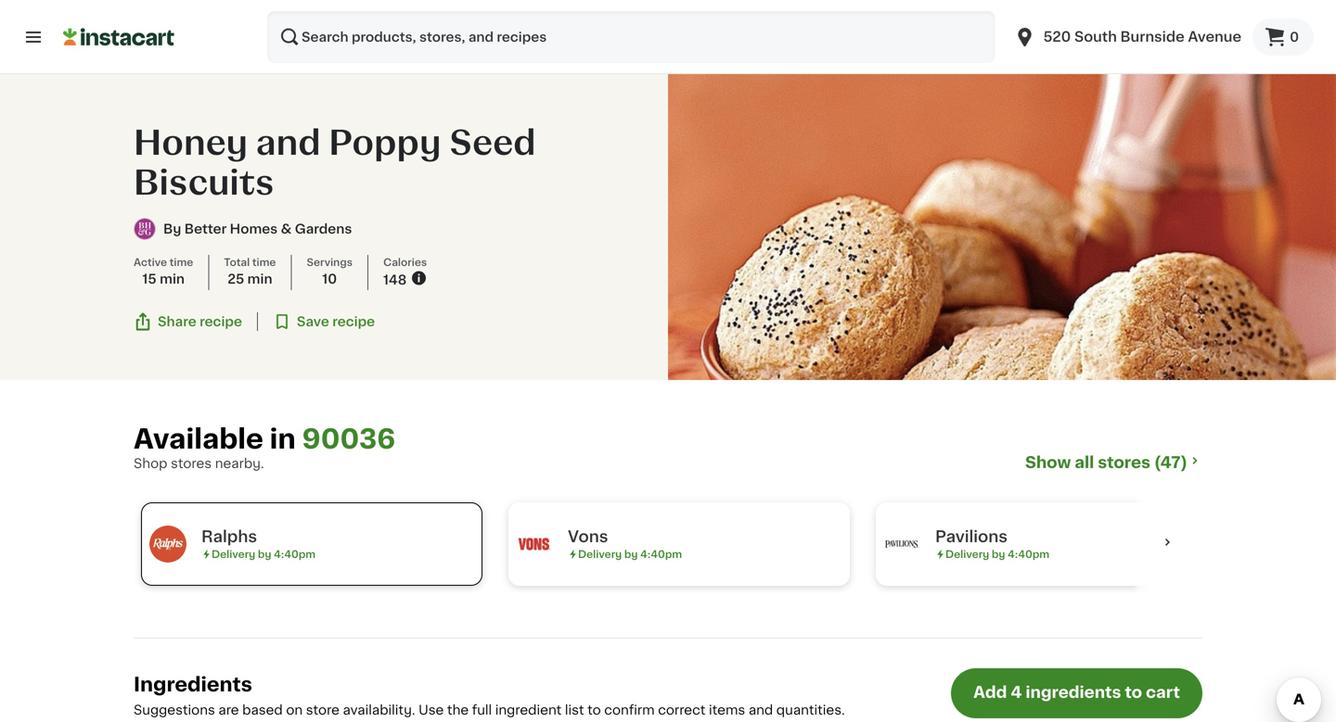 Task type: describe. For each thing, give the bounding box(es) containing it.
stores inside the 'show all stores (47)' button
[[1098, 455, 1150, 471]]

share
[[158, 316, 196, 329]]

available in 90036 shop stores nearby.
[[134, 426, 395, 470]]

use
[[418, 704, 444, 717]]

delivery for pavilions
[[945, 550, 989, 560]]

shop
[[134, 457, 167, 470]]

520 south burnside avenue
[[1043, 30, 1241, 44]]

add
[[973, 685, 1007, 701]]

on
[[286, 704, 303, 717]]

recipe for share recipe
[[200, 316, 242, 329]]

and inside the honey and poppy seed biscuits
[[256, 127, 321, 159]]

the
[[447, 704, 469, 717]]

seed
[[449, 127, 536, 159]]

min for 25 min
[[247, 273, 272, 286]]

by for ralphs
[[258, 550, 271, 560]]

honey and poppy seed biscuits
[[134, 127, 536, 200]]

correct
[[658, 704, 706, 717]]

instacart logo image
[[63, 26, 174, 48]]

save recipe
[[297, 316, 375, 329]]

avenue
[[1188, 30, 1241, 44]]

1 vertical spatial to
[[587, 704, 601, 717]]

show all stores (47) button
[[1025, 453, 1202, 473]]

are
[[218, 704, 239, 717]]

by for pavilions
[[992, 550, 1005, 560]]

save
[[297, 316, 329, 329]]

suggestions are based on store availability. use the full ingredient list to confirm correct items and quantities.
[[134, 704, 845, 717]]

time for 25 min
[[252, 258, 276, 268]]

availability.
[[343, 704, 415, 717]]

honey and poppy seed biscuits image
[[668, 74, 1336, 380]]

ingredients
[[1026, 685, 1121, 701]]

save recipe button
[[273, 313, 375, 331]]

delivery for ralphs
[[212, 550, 255, 560]]

ralphs
[[201, 529, 257, 545]]

in
[[270, 426, 296, 453]]

store
[[306, 704, 340, 717]]

share recipe button
[[134, 313, 242, 331]]

0 button
[[1253, 19, 1314, 56]]

burnside
[[1120, 30, 1184, 44]]

servings
[[307, 258, 353, 268]]

south
[[1074, 30, 1117, 44]]

520 south burnside avenue button
[[1014, 11, 1241, 63]]

pavilions
[[935, 529, 1008, 545]]

show all stores (47)
[[1025, 455, 1188, 471]]

by for vons
[[624, 550, 638, 560]]

&
[[281, 223, 292, 236]]

148
[[383, 274, 407, 287]]

poppy
[[329, 127, 441, 159]]

recipe for save recipe
[[332, 316, 375, 329]]



Task type: vqa. For each thing, say whether or not it's contained in the screenshot.
and in the Honey and Poppy Seed Biscuits
yes



Task type: locate. For each thing, give the bounding box(es) containing it.
0 horizontal spatial time
[[170, 258, 193, 268]]

0 horizontal spatial delivery
[[212, 550, 255, 560]]

to left cart
[[1125, 685, 1142, 701]]

4:40pm
[[274, 550, 316, 560], [640, 550, 682, 560], [1008, 550, 1049, 560]]

Search field
[[267, 11, 995, 63]]

and
[[256, 127, 321, 159], [749, 704, 773, 717]]

1 4:40pm from the left
[[274, 550, 316, 560]]

1 time from the left
[[170, 258, 193, 268]]

1 horizontal spatial to
[[1125, 685, 1142, 701]]

1 vertical spatial and
[[749, 704, 773, 717]]

1 horizontal spatial and
[[749, 704, 773, 717]]

servings 10
[[307, 258, 353, 286]]

total time 25 min
[[224, 258, 276, 286]]

items
[[709, 704, 745, 717]]

nearby.
[[215, 457, 264, 470]]

stores right the all
[[1098, 455, 1150, 471]]

90036
[[302, 426, 395, 453]]

1 by from the left
[[258, 550, 271, 560]]

10
[[322, 273, 337, 286]]

1 horizontal spatial time
[[252, 258, 276, 268]]

520
[[1043, 30, 1071, 44]]

vons
[[568, 529, 608, 545]]

1 delivery by 4:40pm from the left
[[212, 550, 316, 560]]

0 horizontal spatial 4:40pm
[[274, 550, 316, 560]]

honey
[[134, 127, 248, 159]]

show
[[1025, 455, 1071, 471]]

delivery down vons
[[578, 550, 622, 560]]

and right items
[[749, 704, 773, 717]]

by better homes & gardens
[[163, 223, 352, 236]]

total
[[224, 258, 250, 268]]

vons image
[[516, 526, 553, 563]]

biscuits
[[134, 167, 274, 200]]

active
[[134, 258, 167, 268]]

based
[[242, 704, 283, 717]]

full
[[472, 704, 492, 717]]

0 horizontal spatial recipe
[[200, 316, 242, 329]]

0 horizontal spatial delivery by 4:40pm
[[212, 550, 316, 560]]

recipe right share
[[200, 316, 242, 329]]

2 horizontal spatial delivery
[[945, 550, 989, 560]]

520 south burnside avenue button
[[1002, 11, 1253, 63]]

gardens
[[295, 223, 352, 236]]

1 min from the left
[[160, 273, 185, 286]]

3 delivery from the left
[[945, 550, 989, 560]]

time right active
[[170, 258, 193, 268]]

stores
[[1098, 455, 1150, 471], [171, 457, 212, 470]]

delivery down ralphs
[[212, 550, 255, 560]]

2 horizontal spatial 4:40pm
[[1008, 550, 1049, 560]]

4
[[1011, 685, 1022, 701]]

delivery by 4:40pm down ralphs
[[212, 550, 316, 560]]

calories
[[383, 258, 427, 268]]

time right total at the top of the page
[[252, 258, 276, 268]]

recipe inside button
[[200, 316, 242, 329]]

1 horizontal spatial by
[[624, 550, 638, 560]]

delivery by 4:40pm down vons
[[578, 550, 682, 560]]

2 delivery by 4:40pm from the left
[[578, 550, 682, 560]]

min inside active time 15 min
[[160, 273, 185, 286]]

ralphs image
[[149, 526, 186, 563]]

delivery by 4:40pm for ralphs
[[212, 550, 316, 560]]

all
[[1075, 455, 1094, 471]]

min right 15
[[160, 273, 185, 286]]

to inside button
[[1125, 685, 1142, 701]]

90036 button
[[302, 425, 395, 455]]

delivery by 4:40pm down pavilions
[[945, 550, 1049, 560]]

time inside active time 15 min
[[170, 258, 193, 268]]

1 horizontal spatial stores
[[1098, 455, 1150, 471]]

recipe
[[200, 316, 242, 329], [332, 316, 375, 329]]

None search field
[[267, 11, 995, 63]]

add 4 ingredients to cart button
[[951, 669, 1202, 719]]

3 4:40pm from the left
[[1008, 550, 1049, 560]]

recipe right "save"
[[332, 316, 375, 329]]

delivery by 4:40pm for pavilions
[[945, 550, 1049, 560]]

4:40pm for pavilions
[[1008, 550, 1049, 560]]

1 recipe from the left
[[200, 316, 242, 329]]

1 horizontal spatial delivery
[[578, 550, 622, 560]]

2 4:40pm from the left
[[640, 550, 682, 560]]

time inside 'total time 25 min'
[[252, 258, 276, 268]]

2 time from the left
[[252, 258, 276, 268]]

quantities.
[[776, 704, 845, 717]]

share recipe
[[158, 316, 242, 329]]

2 horizontal spatial delivery by 4:40pm
[[945, 550, 1049, 560]]

homes
[[230, 223, 278, 236]]

0
[[1290, 31, 1299, 44]]

confirm
[[604, 704, 655, 717]]

min right 25
[[247, 273, 272, 286]]

1 horizontal spatial min
[[247, 273, 272, 286]]

(47)
[[1154, 455, 1188, 471]]

delivery for vons
[[578, 550, 622, 560]]

2 delivery from the left
[[578, 550, 622, 560]]

0 vertical spatial to
[[1125, 685, 1142, 701]]

2 by from the left
[[624, 550, 638, 560]]

3 delivery by 4:40pm from the left
[[945, 550, 1049, 560]]

3 by from the left
[[992, 550, 1005, 560]]

add 4 ingredients to cart
[[973, 685, 1180, 701]]

to right list
[[587, 704, 601, 717]]

2 recipe from the left
[[332, 316, 375, 329]]

stores down available
[[171, 457, 212, 470]]

cart
[[1146, 685, 1180, 701]]

0 horizontal spatial and
[[256, 127, 321, 159]]

stores inside available in 90036 shop stores nearby.
[[171, 457, 212, 470]]

1 horizontal spatial recipe
[[332, 316, 375, 329]]

by
[[163, 223, 181, 236]]

0 horizontal spatial stores
[[171, 457, 212, 470]]

active time 15 min
[[134, 258, 193, 286]]

1 delivery from the left
[[212, 550, 255, 560]]

to
[[1125, 685, 1142, 701], [587, 704, 601, 717]]

recipe inside button
[[332, 316, 375, 329]]

1 horizontal spatial 4:40pm
[[640, 550, 682, 560]]

pavilions image
[[883, 526, 920, 563]]

4:40pm for vons
[[640, 550, 682, 560]]

suggestions
[[134, 704, 215, 717]]

delivery by 4:40pm for vons
[[578, 550, 682, 560]]

delivery by 4:40pm
[[212, 550, 316, 560], [578, 550, 682, 560], [945, 550, 1049, 560]]

time
[[170, 258, 193, 268], [252, 258, 276, 268]]

0 horizontal spatial to
[[587, 704, 601, 717]]

delivery down pavilions
[[945, 550, 989, 560]]

by
[[258, 550, 271, 560], [624, 550, 638, 560], [992, 550, 1005, 560]]

0 horizontal spatial by
[[258, 550, 271, 560]]

and up &
[[256, 127, 321, 159]]

min inside 'total time 25 min'
[[247, 273, 272, 286]]

better
[[184, 223, 227, 236]]

1 horizontal spatial delivery by 4:40pm
[[578, 550, 682, 560]]

0 vertical spatial and
[[256, 127, 321, 159]]

available
[[134, 426, 263, 453]]

min for 15 min
[[160, 273, 185, 286]]

ingredient
[[495, 704, 562, 717]]

25
[[227, 273, 244, 286]]

2 horizontal spatial by
[[992, 550, 1005, 560]]

4:40pm for ralphs
[[274, 550, 316, 560]]

min
[[160, 273, 185, 286], [247, 273, 272, 286]]

delivery
[[212, 550, 255, 560], [578, 550, 622, 560], [945, 550, 989, 560]]

time for 15 min
[[170, 258, 193, 268]]

list
[[565, 704, 584, 717]]

2 min from the left
[[247, 273, 272, 286]]

15
[[142, 273, 156, 286]]

0 horizontal spatial min
[[160, 273, 185, 286]]



